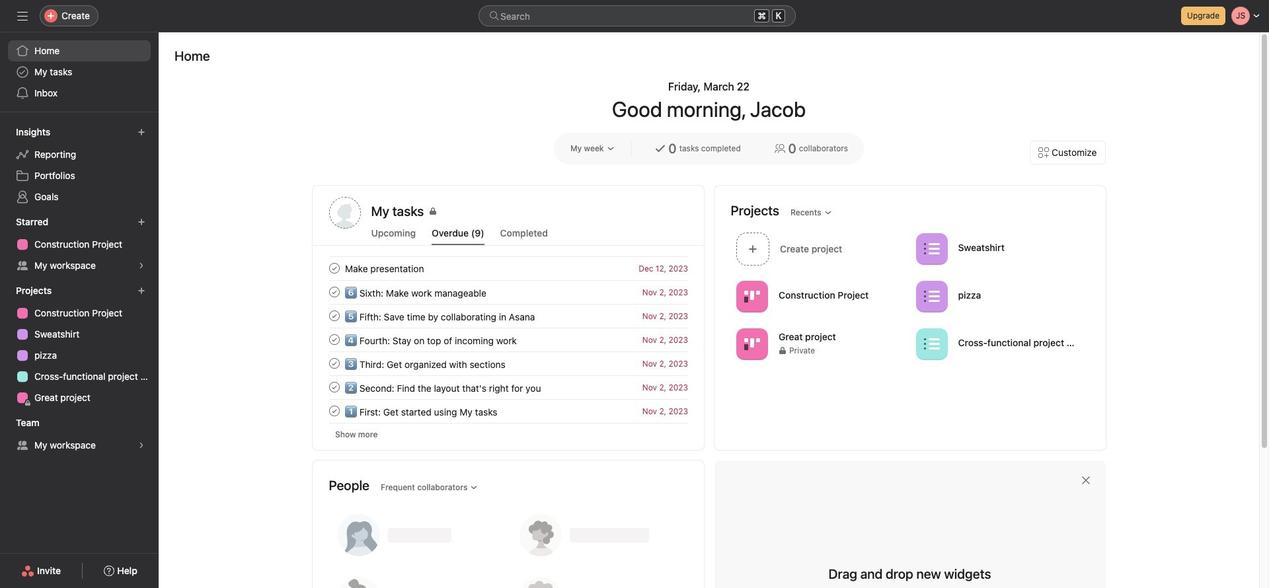 Task type: vqa. For each thing, say whether or not it's contained in the screenshot.
Type the name of a team, a project, or people 'TEXT FIELD'
no



Task type: describe. For each thing, give the bounding box(es) containing it.
2 list image from the top
[[923, 336, 939, 352]]

dismiss image
[[1080, 475, 1091, 486]]

see details, my workspace image inside starred element
[[137, 262, 145, 270]]

2 mark complete checkbox from the top
[[326, 332, 342, 348]]

mark complete image for 2nd mark complete option from the bottom of the page
[[326, 356, 342, 372]]

4 mark complete checkbox from the top
[[326, 379, 342, 395]]

add items to starred image
[[137, 218, 145, 226]]

mark complete image for third mark complete checkbox from the bottom
[[326, 260, 342, 276]]

mark complete image for second mark complete checkbox from the top of the page
[[326, 308, 342, 324]]

insights element
[[0, 120, 159, 210]]

1 mark complete checkbox from the top
[[326, 284, 342, 300]]

projects element
[[0, 279, 159, 411]]

1 list image from the top
[[923, 241, 939, 257]]

see details, my workspace image inside 'teams' element
[[137, 442, 145, 450]]

board image
[[744, 336, 760, 352]]



Task type: locate. For each thing, give the bounding box(es) containing it.
mark complete image
[[326, 260, 342, 276], [326, 356, 342, 372], [326, 379, 342, 395], [326, 403, 342, 419]]

hide sidebar image
[[17, 11, 28, 21]]

3 mark complete checkbox from the top
[[326, 356, 342, 372]]

starred element
[[0, 210, 159, 279]]

list image down list image
[[923, 336, 939, 352]]

2 mark complete image from the top
[[326, 356, 342, 372]]

1 vertical spatial see details, my workspace image
[[137, 442, 145, 450]]

list item
[[731, 229, 910, 269], [313, 256, 704, 280], [313, 280, 704, 304], [313, 304, 704, 328], [313, 328, 704, 352], [313, 352, 704, 375], [313, 375, 704, 399], [313, 399, 704, 423]]

1 see details, my workspace image from the top
[[137, 262, 145, 270]]

0 vertical spatial mark complete image
[[326, 284, 342, 300]]

Mark complete checkbox
[[326, 260, 342, 276], [326, 308, 342, 324], [326, 403, 342, 419]]

1 vertical spatial mark complete checkbox
[[326, 308, 342, 324]]

2 mark complete checkbox from the top
[[326, 308, 342, 324]]

3 mark complete checkbox from the top
[[326, 403, 342, 419]]

1 vertical spatial list image
[[923, 336, 939, 352]]

list image
[[923, 289, 939, 304]]

list image
[[923, 241, 939, 257], [923, 336, 939, 352]]

1 mark complete checkbox from the top
[[326, 260, 342, 276]]

add profile photo image
[[329, 197, 361, 229]]

2 see details, my workspace image from the top
[[137, 442, 145, 450]]

1 mark complete image from the top
[[326, 284, 342, 300]]

2 vertical spatial mark complete checkbox
[[326, 403, 342, 419]]

teams element
[[0, 411, 159, 459]]

4 mark complete image from the top
[[326, 403, 342, 419]]

0 vertical spatial see details, my workspace image
[[137, 262, 145, 270]]

global element
[[0, 32, 159, 112]]

1 vertical spatial mark complete image
[[326, 308, 342, 324]]

0 vertical spatial list image
[[923, 241, 939, 257]]

mark complete image for third mark complete option from the bottom of the page
[[326, 332, 342, 348]]

board image
[[744, 289, 760, 304]]

0 vertical spatial mark complete checkbox
[[326, 260, 342, 276]]

new project or portfolio image
[[137, 287, 145, 295]]

Search tasks, projects, and more text field
[[479, 5, 796, 26]]

new insights image
[[137, 128, 145, 136]]

mark complete image for 1st mark complete checkbox from the bottom of the page
[[326, 403, 342, 419]]

3 mark complete image from the top
[[326, 379, 342, 395]]

Mark complete checkbox
[[326, 284, 342, 300], [326, 332, 342, 348], [326, 356, 342, 372], [326, 379, 342, 395]]

see details, my workspace image
[[137, 262, 145, 270], [137, 442, 145, 450]]

mark complete image for 1st mark complete option from the bottom of the page
[[326, 379, 342, 395]]

3 mark complete image from the top
[[326, 332, 342, 348]]

2 mark complete image from the top
[[326, 308, 342, 324]]

mark complete image
[[326, 284, 342, 300], [326, 308, 342, 324], [326, 332, 342, 348]]

mark complete image for 4th mark complete option from the bottom of the page
[[326, 284, 342, 300]]

None field
[[479, 5, 796, 26]]

list image up list image
[[923, 241, 939, 257]]

1 mark complete image from the top
[[326, 260, 342, 276]]

2 vertical spatial mark complete image
[[326, 332, 342, 348]]



